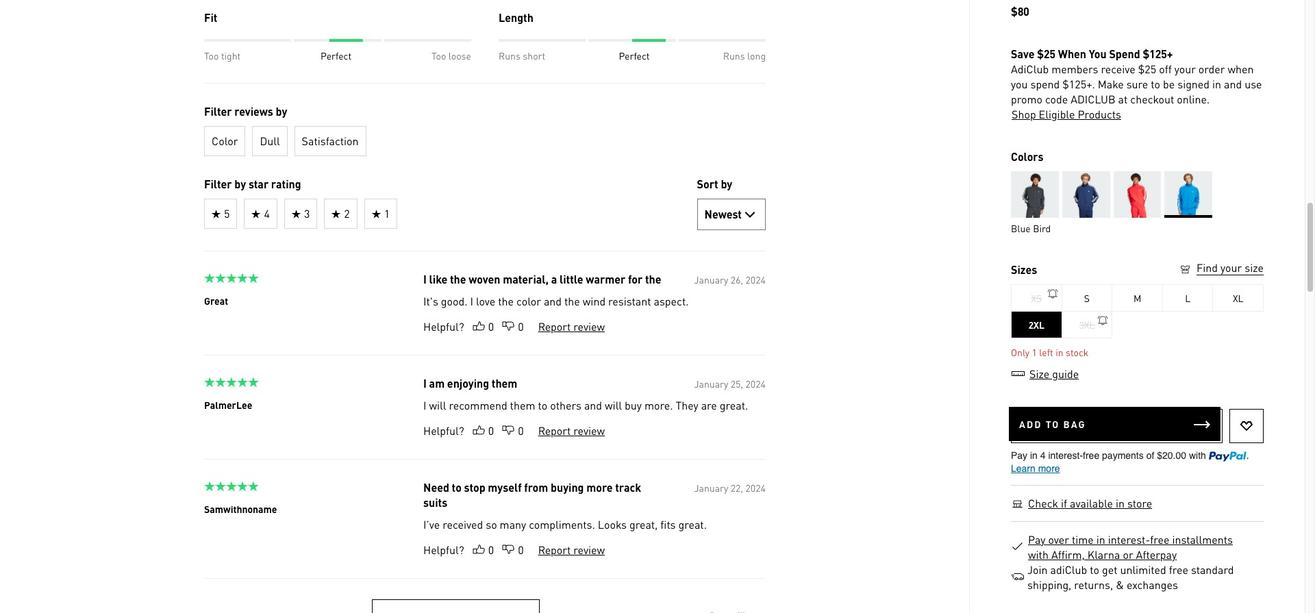 Task type: locate. For each thing, give the bounding box(es) containing it.
fit
[[204, 10, 217, 25]]

xl
[[1234, 292, 1244, 304]]

0 vertical spatial january
[[694, 273, 728, 286]]

too tight
[[204, 49, 240, 62]]

by right reviews
[[276, 104, 287, 119]]

xs
[[1032, 292, 1042, 304]]

and right others
[[584, 398, 602, 413]]

1 report from the top
[[538, 319, 571, 334]]

3 helpful? from the top
[[423, 543, 464, 557]]

1 vertical spatial helpful?
[[423, 424, 464, 438]]

0 vertical spatial them
[[492, 376, 517, 391]]

checkout
[[1131, 92, 1175, 106]]

will
[[429, 398, 446, 413], [605, 398, 622, 413]]

too left loose
[[431, 49, 446, 62]]

1 vertical spatial them
[[510, 398, 535, 413]]

$25
[[1038, 47, 1056, 61], [1139, 62, 1157, 76]]

0 up myself
[[518, 424, 524, 438]]

review for others
[[573, 424, 605, 438]]

runs
[[499, 49, 520, 62], [723, 49, 745, 62]]

2 helpful? from the top
[[423, 424, 464, 438]]

in inside 'button'
[[1116, 496, 1125, 511]]

report review button down it's good.  i love the color and the wind resistant aspect.
[[537, 319, 606, 334]]

in up klarna
[[1097, 532, 1106, 547]]

bird
[[1034, 222, 1051, 234]]

1 horizontal spatial color
[[516, 294, 541, 308]]

report down others
[[538, 424, 571, 438]]

runs long
[[723, 49, 766, 62]]

0 horizontal spatial runs
[[499, 49, 520, 62]]

free inside pay over time in interest-free installments with affirm, klarna or afterpay
[[1151, 532, 1170, 547]]

xs button
[[1012, 284, 1063, 312]]

0 horizontal spatial 1
[[384, 206, 390, 221]]

0 horizontal spatial too
[[204, 49, 219, 62]]

order
[[1199, 62, 1226, 76]]

2 horizontal spatial and
[[1225, 77, 1243, 91]]

guide
[[1053, 367, 1079, 381]]

size
[[1245, 260, 1264, 275]]

compliments.
[[529, 517, 595, 532]]

0 vertical spatial and
[[1225, 77, 1243, 91]]

january left 22,
[[694, 482, 728, 494]]

installments
[[1173, 532, 1234, 547]]

to up returns,
[[1090, 563, 1100, 577]]

0 horizontal spatial color
[[211, 134, 238, 148]]

palmerlee
[[204, 399, 252, 411]]

1 too from the left
[[204, 49, 219, 62]]

and for they
[[584, 398, 602, 413]]

0 horizontal spatial great.
[[678, 517, 707, 532]]

0 horizontal spatial will
[[429, 398, 446, 413]]

helpful? for received
[[423, 543, 464, 557]]

1 january from the top
[[694, 273, 728, 286]]

january
[[694, 273, 728, 286], [694, 378, 728, 390], [694, 482, 728, 494]]

many
[[500, 517, 526, 532]]

product color: blue bird image
[[1165, 171, 1213, 218]]

january for aspect.
[[694, 273, 728, 286]]

1 horizontal spatial will
[[605, 398, 622, 413]]

3 review from the top
[[573, 543, 605, 557]]

the right like
[[450, 272, 466, 286]]

2 perfect from the left
[[619, 49, 650, 62]]

0 down 'recommend'
[[488, 424, 494, 438]]

dull link
[[252, 126, 287, 156]]

0 vertical spatial report
[[538, 319, 571, 334]]

2 review from the top
[[573, 424, 605, 438]]

2 horizontal spatial by
[[721, 177, 732, 191]]

when
[[1059, 47, 1087, 61]]

good.
[[441, 294, 467, 308]]

shop
[[1012, 107, 1037, 121]]

if
[[1062, 496, 1068, 511]]

your inside save $25 when you spend $125+ adiclub members receive $25 off your order when you spend $125+. make sure to be signed in and use promo code adiclub at checkout online. shop eligible products
[[1175, 62, 1196, 76]]

1 2024 from the top
[[746, 273, 766, 286]]

xl button
[[1214, 284, 1264, 312]]

2 filter from the top
[[204, 177, 232, 191]]

pay
[[1029, 532, 1046, 547]]

1 horizontal spatial runs
[[723, 49, 745, 62]]

and
[[1225, 77, 1243, 91], [544, 294, 562, 308], [584, 398, 602, 413]]

more.
[[644, 398, 673, 413]]

to left stop
[[452, 480, 461, 495]]

review down wind on the left
[[573, 319, 605, 334]]

runs left long
[[723, 49, 745, 62]]

1 right '2' on the top left of page
[[384, 206, 390, 221]]

report review down i've received so many compliments. looks great, fits great.
[[538, 543, 605, 557]]

1 perfect from the left
[[320, 49, 351, 62]]

0 vertical spatial $25
[[1038, 47, 1056, 61]]

reviews
[[234, 104, 273, 119]]

2024 right 22,
[[746, 482, 766, 494]]

product color: black image
[[1011, 171, 1059, 218]]

by
[[276, 104, 287, 119], [234, 177, 246, 191], [721, 177, 732, 191]]

1 horizontal spatial $25
[[1139, 62, 1157, 76]]

2 2024 from the top
[[746, 378, 766, 390]]

i left like
[[423, 272, 427, 286]]

report down compliments.
[[538, 543, 571, 557]]

helpful? down good. on the left of page
[[423, 319, 464, 334]]

review for looks
[[573, 543, 605, 557]]

0 horizontal spatial your
[[1175, 62, 1196, 76]]

2024
[[746, 273, 766, 286], [746, 378, 766, 390], [746, 482, 766, 494]]

2xl button
[[1012, 311, 1063, 339]]

2 vertical spatial report review button
[[537, 543, 606, 558]]

will left buy
[[605, 398, 622, 413]]

filter up the color link
[[204, 104, 232, 119]]

star
[[248, 177, 268, 191]]

2 vertical spatial 2024
[[746, 482, 766, 494]]

and down when
[[1225, 77, 1243, 91]]

in left store
[[1116, 496, 1125, 511]]

2 vertical spatial report review
[[538, 543, 605, 557]]

0 down love
[[488, 319, 494, 334]]

them for recommend
[[510, 398, 535, 413]]

report review button for others
[[537, 424, 606, 439]]

i down the i am enjoying them
[[423, 398, 426, 413]]

members
[[1052, 62, 1099, 76]]

1 runs from the left
[[499, 49, 520, 62]]

will down am
[[429, 398, 446, 413]]

2 vertical spatial january
[[694, 482, 728, 494]]

1 left left
[[1032, 346, 1037, 358]]

1 helpful? from the top
[[423, 319, 464, 334]]

2024 right 26,
[[746, 273, 766, 286]]

2 january from the top
[[694, 378, 728, 390]]

to left "be"
[[1152, 77, 1161, 91]]

1 vertical spatial 2024
[[746, 378, 766, 390]]

i left am
[[423, 376, 427, 391]]

product color: night indigo image
[[1063, 171, 1111, 218]]

love
[[476, 294, 495, 308]]

perfect for fit
[[320, 49, 351, 62]]

available
[[1070, 496, 1114, 511]]

free inside join adiclub to get unlimited free standard shipping, returns, & exchanges
[[1170, 563, 1189, 577]]

review down looks
[[573, 543, 605, 557]]

you
[[1011, 77, 1028, 91]]

1 vertical spatial report review
[[538, 424, 605, 438]]

2024 for they
[[746, 378, 766, 390]]

report review down others
[[538, 424, 605, 438]]

1 vertical spatial january
[[694, 378, 728, 390]]

free down afterpay
[[1170, 563, 1189, 577]]

your up "signed"
[[1175, 62, 1196, 76]]

sizes
[[1011, 262, 1038, 277]]

by right sort on the top
[[721, 177, 732, 191]]

$125+
[[1143, 47, 1173, 61]]

1 vertical spatial review
[[573, 424, 605, 438]]

2 report from the top
[[538, 424, 571, 438]]

1 horizontal spatial too
[[431, 49, 446, 62]]

too for too loose
[[431, 49, 446, 62]]

3 report review button from the top
[[537, 543, 606, 558]]

and inside save $25 when you spend $125+ adiclub members receive $25 off your order when you spend $125+. make sure to be signed in and use promo code adiclub at checkout online. shop eligible products
[[1225, 77, 1243, 91]]

filter for filter reviews by
[[204, 104, 232, 119]]

2 report review from the top
[[538, 424, 605, 438]]

your left size
[[1221, 260, 1243, 275]]

need
[[423, 480, 449, 495]]

0 horizontal spatial and
[[544, 294, 562, 308]]

1 horizontal spatial 1
[[1032, 346, 1037, 358]]

january 26, 2024
[[694, 273, 766, 286]]

report for looks
[[538, 543, 571, 557]]

2 report review button from the top
[[537, 424, 606, 439]]

online.
[[1177, 92, 1210, 106]]

in right left
[[1056, 346, 1064, 358]]

buying
[[551, 480, 584, 495]]

the
[[450, 272, 466, 286], [645, 272, 661, 286], [498, 294, 514, 308], [564, 294, 580, 308]]

1 vertical spatial and
[[544, 294, 562, 308]]

2 vertical spatial and
[[584, 398, 602, 413]]

2 vertical spatial review
[[573, 543, 605, 557]]

by for filter by star rating
[[234, 177, 246, 191]]

them left others
[[510, 398, 535, 413]]

when
[[1228, 62, 1254, 76]]

0 vertical spatial 2024
[[746, 273, 766, 286]]

2024 right the '25,'
[[746, 378, 766, 390]]

great. right the fits
[[678, 517, 707, 532]]

report review
[[538, 319, 605, 334], [538, 424, 605, 438], [538, 543, 605, 557]]

runs left the short
[[499, 49, 520, 62]]

0 horizontal spatial perfect
[[320, 49, 351, 62]]

filter reviews by
[[204, 104, 287, 119]]

helpful?
[[423, 319, 464, 334], [423, 424, 464, 438], [423, 543, 464, 557]]

0 vertical spatial review
[[573, 319, 605, 334]]

in for store
[[1116, 496, 1125, 511]]

bag
[[1064, 418, 1087, 430]]

in inside save $25 when you spend $125+ adiclub members receive $25 off your order when you spend $125+. make sure to be signed in and use promo code adiclub at checkout online. shop eligible products
[[1213, 77, 1222, 91]]

2 runs from the left
[[723, 49, 745, 62]]

0 vertical spatial filter
[[204, 104, 232, 119]]

2 vertical spatial report
[[538, 543, 571, 557]]

the right love
[[498, 294, 514, 308]]

0 vertical spatial your
[[1175, 62, 1196, 76]]

0 vertical spatial color
[[211, 134, 238, 148]]

too left 'tight'
[[204, 49, 219, 62]]

0 vertical spatial 1
[[384, 206, 390, 221]]

newest
[[705, 207, 742, 221]]

1 vertical spatial report review button
[[537, 424, 606, 439]]

loose
[[448, 49, 471, 62]]

$25 up adiclub
[[1038, 47, 1056, 61]]

runs short
[[499, 49, 545, 62]]

i've
[[423, 517, 440, 532]]

2 vertical spatial helpful?
[[423, 543, 464, 557]]

in
[[1213, 77, 1222, 91], [1056, 346, 1064, 358], [1116, 496, 1125, 511], [1097, 532, 1106, 547]]

review down i will recommend them to others and will buy more. they are great.
[[573, 424, 605, 438]]

helpful? for will
[[423, 424, 464, 438]]

be
[[1164, 77, 1175, 91]]

1 vertical spatial free
[[1170, 563, 1189, 577]]

size guide link
[[1011, 367, 1080, 381]]

in down order
[[1213, 77, 1222, 91]]

enjoying
[[447, 376, 489, 391]]

1 filter from the top
[[204, 104, 232, 119]]

great
[[204, 295, 228, 307]]

great. down the '25,'
[[720, 398, 748, 413]]

report review button down i've received so many compliments. looks great, fits great.
[[537, 543, 606, 558]]

color down filter reviews by
[[211, 134, 238, 148]]

1 horizontal spatial perfect
[[619, 49, 650, 62]]

i left love
[[470, 294, 473, 308]]

report review button down others
[[537, 424, 606, 439]]

by left the star
[[234, 177, 246, 191]]

january up the are
[[694, 378, 728, 390]]

helpful? down 'recommend'
[[423, 424, 464, 438]]

dropdown image
[[742, 206, 758, 223]]

it's
[[423, 294, 438, 308]]

pay over time in interest-free installments with affirm, klarna or afterpay
[[1029, 532, 1234, 562]]

sure
[[1127, 77, 1149, 91]]

m
[[1134, 292, 1142, 304]]

them up 'recommend'
[[492, 376, 517, 391]]

like
[[429, 272, 447, 286]]

in inside pay over time in interest-free installments with affirm, klarna or afterpay
[[1097, 532, 1106, 547]]

0 vertical spatial report review button
[[537, 319, 606, 334]]

colors
[[1011, 149, 1044, 164]]

2 too from the left
[[431, 49, 446, 62]]

material,
[[503, 272, 549, 286]]

0 horizontal spatial by
[[234, 177, 246, 191]]

1 will from the left
[[429, 398, 446, 413]]

1 vertical spatial your
[[1221, 260, 1243, 275]]

None field
[[697, 199, 766, 230]]

review
[[573, 319, 605, 334], [573, 424, 605, 438], [573, 543, 605, 557]]

i for like
[[423, 272, 427, 286]]

color down material,
[[516, 294, 541, 308]]

1 horizontal spatial great.
[[720, 398, 748, 413]]

3 report review from the top
[[538, 543, 605, 557]]

your
[[1175, 62, 1196, 76], [1221, 260, 1243, 275]]

$25 up sure
[[1139, 62, 1157, 76]]

1 vertical spatial filter
[[204, 177, 232, 191]]

i for will
[[423, 398, 426, 413]]

report review down it's good.  i love the color and the wind resistant aspect.
[[538, 319, 605, 334]]

1 report review from the top
[[538, 319, 605, 334]]

1 review from the top
[[573, 319, 605, 334]]

save
[[1011, 47, 1035, 61]]

1 vertical spatial color
[[516, 294, 541, 308]]

0 vertical spatial report review
[[538, 319, 605, 334]]

free for interest-
[[1151, 532, 1170, 547]]

free for unlimited
[[1170, 563, 1189, 577]]

3 january from the top
[[694, 482, 728, 494]]

satisfaction link
[[294, 126, 366, 156]]

january for they
[[694, 378, 728, 390]]

0 vertical spatial helpful?
[[423, 319, 464, 334]]

klarna
[[1088, 548, 1121, 562]]

and down a
[[544, 294, 562, 308]]

report review for looks
[[538, 543, 605, 557]]

helpful? down i've
[[423, 543, 464, 557]]

filter by star rating
[[204, 177, 301, 191]]

them for enjoying
[[492, 376, 517, 391]]

january left 26,
[[694, 273, 728, 286]]

to left others
[[538, 398, 547, 413]]

them
[[492, 376, 517, 391], [510, 398, 535, 413]]

1 horizontal spatial and
[[584, 398, 602, 413]]

runs for runs short
[[499, 49, 520, 62]]

report down it's good.  i love the color and the wind resistant aspect.
[[538, 319, 571, 334]]

3 report from the top
[[538, 543, 571, 557]]

0 vertical spatial free
[[1151, 532, 1170, 547]]

free up afterpay
[[1151, 532, 1170, 547]]

buy
[[625, 398, 642, 413]]

too for too tight
[[204, 49, 219, 62]]

they
[[676, 398, 698, 413]]

unlimited
[[1121, 563, 1167, 577]]

report review button
[[537, 319, 606, 334], [537, 424, 606, 439], [537, 543, 606, 558]]

1 report review button from the top
[[537, 319, 606, 334]]

1 horizontal spatial your
[[1221, 260, 1243, 275]]

shipping,
[[1028, 578, 1072, 592]]

1 vertical spatial report
[[538, 424, 571, 438]]

l button
[[1163, 284, 1214, 312]]

filter up 5 link
[[204, 177, 232, 191]]



Task type: vqa. For each thing, say whether or not it's contained in the screenshot.
will to the left
yes



Task type: describe. For each thing, give the bounding box(es) containing it.
$125+.
[[1063, 77, 1096, 91]]

adiclub
[[1051, 563, 1088, 577]]

report review for others
[[538, 424, 605, 438]]

to inside save $25 when you spend $125+ adiclub members receive $25 off your order when you spend $125+. make sure to be signed in and use promo code adiclub at checkout online. shop eligible products
[[1152, 77, 1161, 91]]

i've received so many compliments. looks great, fits great.
[[423, 517, 707, 532]]

dull
[[260, 134, 280, 148]]

2xl
[[1029, 319, 1045, 331]]

join
[[1028, 563, 1048, 577]]

by for sort by
[[721, 177, 732, 191]]

are
[[701, 398, 717, 413]]

in for stock
[[1056, 346, 1064, 358]]

use
[[1245, 77, 1263, 91]]

add to bag button
[[1009, 407, 1221, 441]]

&
[[1117, 578, 1125, 592]]

filter for filter by star rating
[[204, 177, 232, 191]]

helpful? for good.
[[423, 319, 464, 334]]

product color: better scarlet image
[[1114, 171, 1162, 218]]

off
[[1160, 62, 1172, 76]]

interest-
[[1109, 532, 1151, 547]]

add to bag
[[1020, 418, 1087, 430]]

affirm,
[[1052, 548, 1085, 562]]

2024 for aspect.
[[746, 273, 766, 286]]

received
[[442, 517, 483, 532]]

for
[[628, 272, 643, 286]]

add
[[1020, 418, 1043, 430]]

over
[[1049, 532, 1070, 547]]

more
[[586, 480, 613, 495]]

a
[[551, 272, 557, 286]]

check
[[1029, 496, 1059, 511]]

1 vertical spatial 1
[[1032, 346, 1037, 358]]

so
[[486, 517, 497, 532]]

3xl button
[[1063, 311, 1113, 339]]

find
[[1197, 260, 1218, 275]]

s
[[1085, 292, 1090, 304]]

get
[[1103, 563, 1118, 577]]

size guide
[[1030, 367, 1079, 381]]

recommend
[[449, 398, 507, 413]]

25,
[[731, 378, 743, 390]]

2
[[344, 206, 350, 221]]

3
[[304, 206, 310, 221]]

you
[[1089, 47, 1107, 61]]

26,
[[731, 273, 743, 286]]

shop eligible products link
[[1011, 107, 1122, 122]]

4 link
[[244, 199, 277, 229]]

your inside button
[[1221, 260, 1243, 275]]

code
[[1046, 92, 1069, 106]]

runs for runs long
[[723, 49, 745, 62]]

fits
[[660, 517, 676, 532]]

to inside need to stop myself from buying more track suits
[[452, 480, 461, 495]]

find your size image
[[1179, 263, 1192, 276]]

length
[[499, 10, 533, 25]]

long
[[747, 49, 766, 62]]

0 down many
[[518, 543, 524, 557]]

aspect.
[[654, 294, 689, 308]]

1 vertical spatial $25
[[1139, 62, 1157, 76]]

spend
[[1110, 47, 1141, 61]]

1 link
[[364, 199, 397, 229]]

1 horizontal spatial by
[[276, 104, 287, 119]]

myself
[[488, 480, 522, 495]]

none field containing newest
[[697, 199, 766, 230]]

0 horizontal spatial $25
[[1038, 47, 1056, 61]]

resistant
[[608, 294, 651, 308]]

review for color
[[573, 319, 605, 334]]

2 link
[[324, 199, 357, 229]]

january 25, 2024
[[694, 378, 766, 390]]

3xl
[[1080, 319, 1095, 331]]

0 down it's good.  i love the color and the wind resistant aspect.
[[518, 319, 524, 334]]

only 1 left in stock
[[1011, 346, 1089, 358]]

too loose
[[431, 49, 471, 62]]

standard
[[1192, 563, 1235, 577]]

to inside join adiclub to get unlimited free standard shipping, returns, & exchanges
[[1090, 563, 1100, 577]]

perfect for length
[[619, 49, 650, 62]]

report review for color
[[538, 319, 605, 334]]

i am enjoying them
[[423, 376, 517, 391]]

check if available in store button
[[1028, 496, 1153, 511]]

sort
[[697, 177, 718, 191]]

blue bird
[[1011, 222, 1051, 234]]

make
[[1098, 77, 1124, 91]]

i for am
[[423, 376, 427, 391]]

eligible
[[1039, 107, 1076, 121]]

22,
[[731, 482, 743, 494]]

or
[[1123, 548, 1134, 562]]

3 2024 from the top
[[746, 482, 766, 494]]

i will recommend them to others and will buy more. they are great.
[[423, 398, 748, 413]]

from
[[524, 480, 548, 495]]

promo
[[1011, 92, 1043, 106]]

with
[[1029, 548, 1049, 562]]

adiclub
[[1071, 92, 1116, 106]]

short
[[523, 49, 545, 62]]

s button
[[1063, 284, 1113, 312]]

report review button for color
[[537, 319, 606, 334]]

and for aspect.
[[544, 294, 562, 308]]

suits
[[423, 495, 447, 510]]

receive
[[1102, 62, 1136, 76]]

at
[[1119, 92, 1128, 106]]

report for color
[[538, 319, 571, 334]]

satisfaction
[[302, 134, 358, 148]]

the down little
[[564, 294, 580, 308]]

in for interest-
[[1097, 532, 1106, 547]]

color link
[[204, 126, 245, 156]]

blue
[[1011, 222, 1031, 234]]

0 down so
[[488, 543, 494, 557]]

store
[[1128, 496, 1153, 511]]

0 vertical spatial great.
[[720, 398, 748, 413]]

the right for
[[645, 272, 661, 286]]

2 will from the left
[[605, 398, 622, 413]]

1 vertical spatial great.
[[678, 517, 707, 532]]

great,
[[629, 517, 658, 532]]

need to stop myself from buying more track suits
[[423, 480, 641, 510]]

report review button for looks
[[537, 543, 606, 558]]

stop
[[464, 480, 485, 495]]

report for others
[[538, 424, 571, 438]]



